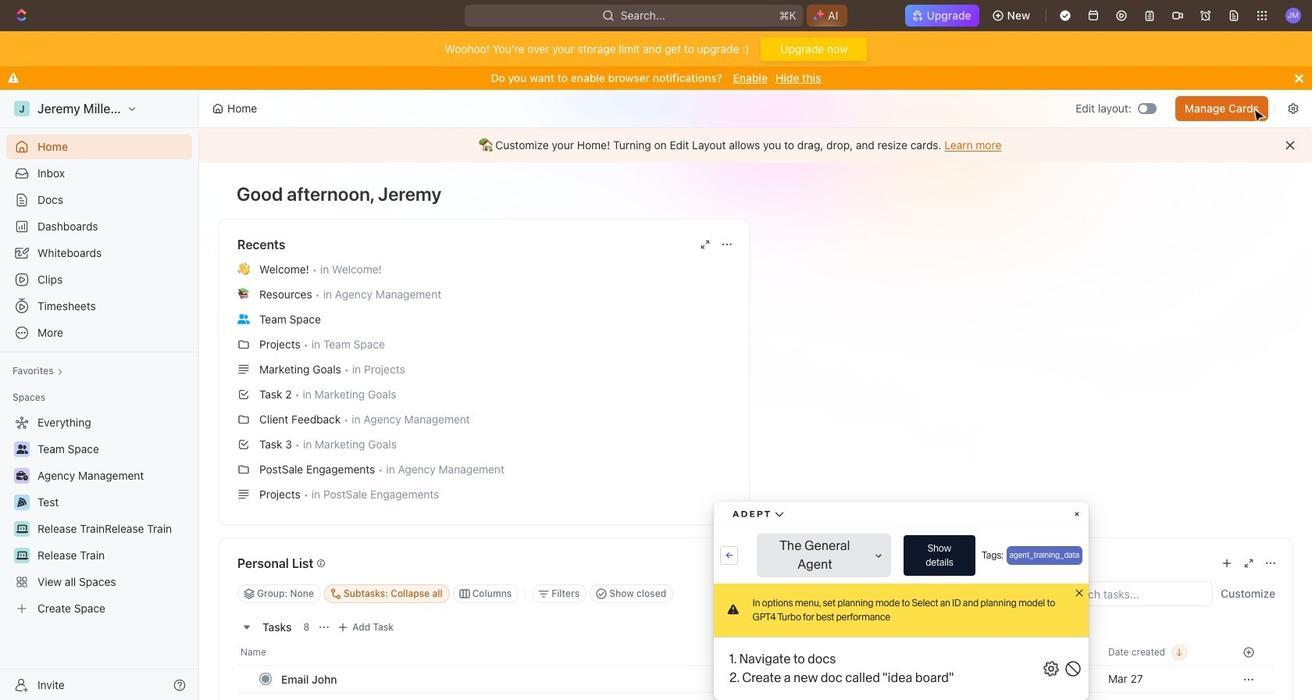 Task type: vqa. For each thing, say whether or not it's contained in the screenshot.
tree inside the Sidebar Navigation
yes



Task type: locate. For each thing, give the bounding box(es) containing it.
user group image
[[238, 314, 250, 324]]

jeremy miller's workspace, , element
[[14, 101, 30, 116]]

user group image
[[16, 445, 28, 454]]

laptop code image
[[16, 524, 28, 534], [16, 551, 28, 560]]

alert
[[199, 128, 1313, 163]]

0 vertical spatial laptop code image
[[16, 524, 28, 534]]

Search tasks... text field
[[1056, 582, 1213, 606]]

business time image
[[16, 471, 28, 481]]

tree inside sidebar navigation
[[6, 410, 192, 621]]

1 vertical spatial laptop code image
[[16, 551, 28, 560]]

tree
[[6, 410, 192, 621]]



Task type: describe. For each thing, give the bounding box(es) containing it.
1 laptop code image from the top
[[16, 524, 28, 534]]

set priority image
[[974, 665, 1099, 693]]

sidebar navigation
[[0, 90, 202, 700]]

2 laptop code image from the top
[[16, 551, 28, 560]]

pizza slice image
[[17, 498, 27, 507]]



